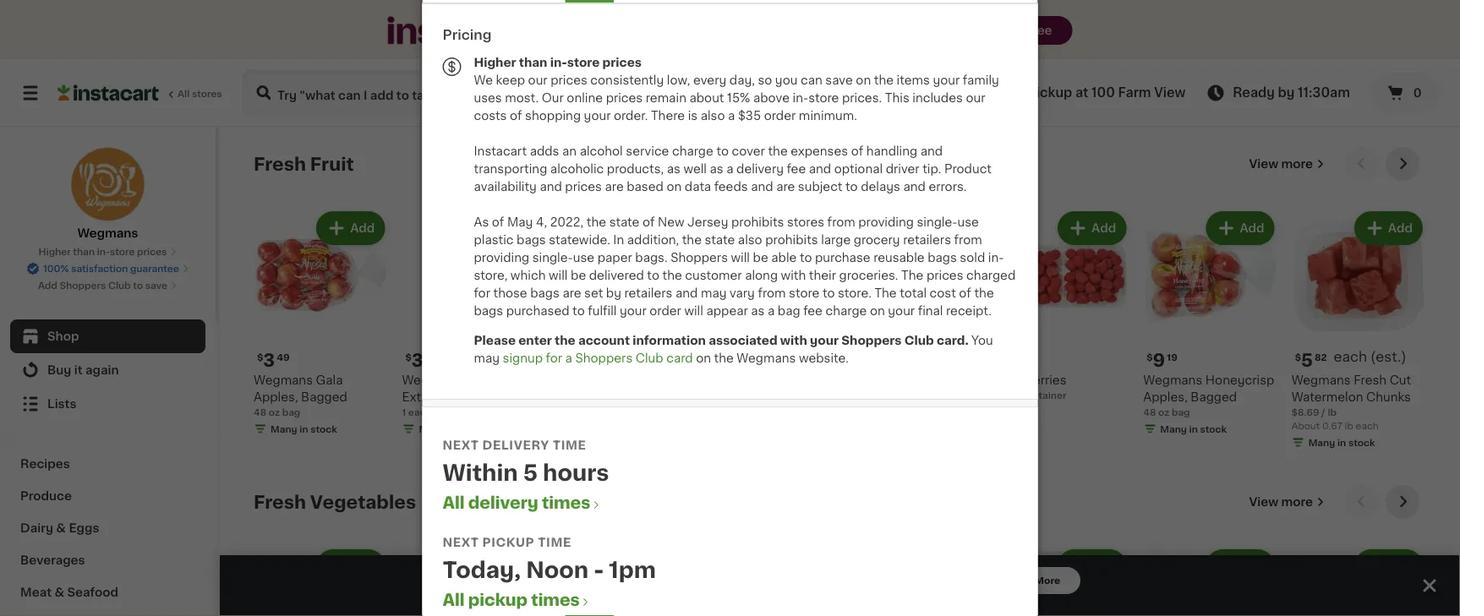 Task type: locate. For each thing, give the bounding box(es) containing it.
1 vertical spatial item carousel region
[[254, 486, 1427, 617]]

instacart logo image
[[58, 83, 159, 103]]

1 horizontal spatial be
[[753, 252, 769, 264]]

0 horizontal spatial apples,
[[254, 391, 298, 403]]

1 down website.
[[847, 391, 851, 400]]

1 vertical spatial our
[[966, 92, 986, 104]]

apples, down '$ 3 49'
[[254, 391, 298, 403]]

many in stock for organic
[[567, 438, 634, 447]]

set
[[585, 287, 603, 299]]

treatment tracker modal dialog
[[220, 556, 1461, 617]]

1 vertical spatial use
[[573, 252, 595, 264]]

1 horizontal spatial 5
[[1302, 352, 1314, 370]]

1 horizontal spatial club
[[636, 352, 664, 364]]

free inside button
[[1028, 25, 1053, 36]]

2 horizontal spatial oz
[[1159, 408, 1170, 417]]

2 each (est.) from the left
[[1335, 351, 1407, 364]]

$ inside $ 5 82
[[1296, 353, 1302, 362]]

3 (est.) from the left
[[1371, 351, 1407, 364]]

charge
[[673, 145, 714, 157], [826, 305, 867, 317]]

0 vertical spatial also
[[701, 110, 725, 121]]

100% satisfaction guarantee
[[43, 264, 179, 274]]

each (est.) inside $5.82 each (estimated) element
[[1335, 351, 1407, 364]]

2 bagged from the left
[[1191, 391, 1238, 403]]

our down family
[[966, 92, 986, 104]]

fresh inside wegmans fresh cut watermelon chunks $8.69 / lb about 0.67 lb each
[[1355, 374, 1387, 386]]

view more button down about
[[1243, 486, 1332, 519]]

2 horizontal spatial 48
[[1144, 408, 1157, 417]]

as
[[474, 216, 489, 228]]

lb inside wegmans organic honeycrisp apples $4.59 / lb
[[587, 408, 596, 417]]

the
[[902, 269, 924, 281], [875, 287, 897, 299]]

are inside as of may 4, 2022, the state of new jersey prohibits stores from providing single-use plastic bags statewide. in addition, the state also prohibits large grocery retailers from providing single-use paper bags. shoppers will be able to purchase reusable bags sold in- store, which will be delivered to the customer along with their groceries. the prices charged for those bags are set by retailers and may vary from store to store. the total cost of the bags purchased to fulfill your order will appear as a bag fee charge on your final receipt.
[[563, 287, 582, 299]]

& right meat
[[55, 587, 64, 599]]

0 vertical spatial charge
[[673, 145, 714, 157]]

are down 'products,'
[[605, 181, 624, 192]]

3 / from the left
[[1322, 408, 1326, 417]]

1 next from the top
[[443, 439, 479, 451]]

for inside as of may 4, 2022, the state of new jersey prohibits stores from providing single-use plastic bags statewide. in addition, the state also prohibits large grocery retailers from providing single-use paper bags. shoppers will be able to purchase reusable bags sold in- store, which will be delivered to the customer along with their groceries. the prices charged for those bags are set by retailers and may vary from store to store. the total cost of the bags purchased to fulfill your order will appear as a bag fee charge on your final receipt.
[[474, 287, 491, 299]]

/ inside wegmans fresh cut watermelon chunks $8.69 / lb about 0.67 lb each
[[1322, 408, 1326, 417]]

0 vertical spatial save
[[826, 74, 853, 86]]

$ inside '$ 3 49'
[[257, 353, 263, 362]]

the down please enter the account information associated with your shoppers club card.
[[714, 352, 734, 364]]

oz for 3
[[269, 408, 280, 417]]

the inside we keep our prices consistently low, every day, so you can save on the items your family uses most. our online prices remain about 15% above in-store prices. this includes our costs of shopping your order. there is also a $35 order minimum.
[[875, 74, 894, 86]]

your up website.
[[810, 335, 839, 346]]

more
[[1036, 577, 1061, 586]]

as left well
[[667, 163, 681, 175]]

0 horizontal spatial apples
[[622, 391, 664, 403]]

save
[[826, 74, 853, 86], [145, 281, 168, 291]]

many for gala
[[271, 425, 298, 434]]

1 vertical spatial single-
[[533, 252, 573, 264]]

0 horizontal spatial oz
[[269, 408, 280, 417]]

2 apples, from the left
[[1144, 391, 1188, 403]]

associated
[[709, 335, 778, 346]]

order inside as of may 4, 2022, the state of new jersey prohibits stores from providing single-use plastic bags statewide. in addition, the state also prohibits large grocery retailers from providing single-use paper bags. shoppers will be able to purchase reusable bags sold in- store, which will be delivered to the customer along with their groceries. the prices charged for those bags are set by retailers and may vary from store to store. the total cost of the bags purchased to fulfill your order will appear as a bag fee charge on your final receipt.
[[650, 305, 682, 317]]

in- inside as of may 4, 2022, the state of new jersey prohibits stores from providing single-use plastic bags statewide. in addition, the state also prohibits large grocery retailers from providing single-use paper bags. shoppers will be able to purchase reusable bags sold in- store, which will be delivered to the customer along with their groceries. the prices charged for those bags are set by retailers and may vary from store to store. the total cost of the bags purchased to fulfill your order will appear as a bag fee charge on your final receipt.
[[989, 252, 1005, 264]]

to
[[717, 145, 729, 157], [846, 181, 858, 192], [800, 252, 813, 264], [647, 269, 660, 281], [133, 281, 143, 291], [823, 287, 835, 299], [573, 305, 585, 317]]

club down 100% satisfaction guarantee
[[108, 281, 131, 291]]

1 horizontal spatial charge
[[826, 305, 867, 317]]

alcoholic
[[551, 163, 604, 175]]

club down final
[[905, 335, 935, 346]]

0 vertical spatial our
[[528, 74, 548, 86]]

delivery
[[737, 163, 784, 175], [483, 439, 550, 451], [468, 495, 539, 511], [645, 574, 707, 588]]

order
[[765, 110, 796, 121], [650, 305, 682, 317]]

within
[[443, 463, 518, 484]]

2 horizontal spatial (est.)
[[1371, 351, 1407, 364]]

1 (est.) from the left
[[627, 351, 663, 364]]

0 horizontal spatial save
[[145, 281, 168, 291]]

products,
[[607, 163, 664, 175]]

0 vertical spatial retailers
[[904, 234, 952, 246]]

signup
[[503, 352, 543, 364]]

0 horizontal spatial also
[[701, 110, 725, 121]]

on inside we keep our prices consistently low, every day, so you can save on the items your family uses most. our online prices remain about 15% above in-store prices. this includes our costs of shopping your order. there is also a $35 order minimum.
[[856, 74, 872, 86]]

to down optional at right
[[846, 181, 858, 192]]

2022,
[[550, 216, 584, 228]]

0 horizontal spatial 3
[[263, 352, 275, 370]]

2 apples from the left
[[699, 391, 740, 403]]

and up subject
[[809, 163, 832, 175]]

bag
[[778, 305, 801, 317], [282, 408, 301, 417], [1172, 408, 1191, 417]]

3 left 49
[[263, 352, 275, 370]]

bags down those
[[474, 305, 503, 317]]

pickup
[[1028, 87, 1073, 99], [924, 87, 965, 99]]

delays
[[861, 181, 901, 192]]

1 horizontal spatial apples,
[[1144, 391, 1188, 403]]

1 horizontal spatial are
[[605, 181, 624, 192]]

purchased
[[506, 305, 570, 317]]

48 inside wegmans gala apples, bagged 48 oz bag
[[254, 408, 267, 417]]

providing down 'plastic'
[[474, 252, 530, 264]]

store up online
[[567, 56, 600, 68]]

view more button down "ready by 11:30am"
[[1243, 147, 1332, 181]]

tip.
[[923, 163, 942, 175]]

large
[[822, 234, 851, 246]]

0 horizontal spatial /
[[581, 408, 585, 417]]

1 vertical spatial view more
[[1250, 497, 1314, 508]]

product group
[[254, 208, 389, 439], [402, 208, 537, 439], [551, 208, 685, 453], [699, 208, 834, 448], [847, 208, 982, 422], [996, 208, 1130, 402], [1144, 208, 1279, 439], [1292, 208, 1427, 453], [254, 546, 389, 617], [402, 546, 537, 617], [551, 546, 685, 617], [996, 546, 1130, 617], [1144, 546, 1279, 617], [1292, 546, 1427, 617]]

get free delivery
[[579, 574, 707, 588]]

0 vertical spatial view more button
[[1243, 147, 1332, 181]]

2 view more from the top
[[1250, 497, 1314, 508]]

wegmans inside wegmans honeycrisp apples, bagged 48 oz bag
[[1144, 374, 1203, 386]]

wegmans for wegmans honeycrisp apples, bagged 48 oz bag
[[1144, 374, 1203, 386]]

bag inside wegmans honeycrisp apples, bagged 48 oz bag
[[1172, 408, 1191, 417]]

0 horizontal spatial are
[[563, 287, 582, 299]]

many in stock up hours
[[567, 438, 634, 447]]

1 vertical spatial organic
[[613, 374, 660, 386]]

lb inside wegmans sugar bee apples $3.49 / lb
[[735, 408, 744, 417]]

apples,
[[254, 391, 298, 403], [1144, 391, 1188, 403]]

(est.) inside $2.13 each (estimated) element
[[627, 351, 663, 364]]

main content
[[220, 127, 1461, 617]]

0 vertical spatial by
[[1279, 87, 1296, 99]]

wegmans inside wegmans gala apples, bagged 48 oz bag
[[254, 374, 313, 386]]

item carousel region containing fresh vegetables
[[254, 486, 1427, 617]]

in for gala
[[300, 425, 308, 434]]

each
[[590, 351, 624, 364], [738, 351, 771, 364], [1335, 351, 1368, 364], [853, 391, 877, 400], [408, 408, 432, 417], [1357, 421, 1380, 430]]

1 vertical spatial stores
[[788, 216, 825, 228]]

1 bagged from the left
[[301, 391, 348, 403]]

main content containing fresh fruit
[[220, 127, 1461, 617]]

2 (est.) from the left
[[775, 351, 811, 364]]

from
[[828, 216, 856, 228], [955, 234, 983, 246], [758, 287, 786, 299]]

each (est.) inside $2.13 each (estimated) element
[[590, 351, 663, 364]]

tab
[[565, 0, 614, 3], [614, 0, 762, 3], [762, 0, 896, 3]]

all stores link
[[58, 69, 223, 117]]

bags left sold
[[928, 252, 957, 264]]

1 horizontal spatial state
[[705, 234, 735, 246]]

oz inside raspberries 12 oz container
[[1008, 391, 1019, 400]]

many for honeycrisp
[[1161, 425, 1188, 434]]

1 horizontal spatial pickup
[[1028, 87, 1073, 99]]

0 horizontal spatial single-
[[533, 252, 573, 264]]

item carousel region
[[254, 147, 1427, 472], [254, 486, 1427, 617]]

 inside all delivery times 
[[591, 499, 603, 511]]

more
[[1282, 158, 1314, 170], [1282, 497, 1314, 508]]

item carousel region containing fresh fruit
[[254, 147, 1427, 472]]

apples inside wegmans sugar bee apples $3.49 / lb
[[699, 391, 740, 403]]

a inside the instacart adds an alcohol service charge to cover the expenses of handling and transporting alcoholic products, as well as a delivery fee and optional driver tip. product availability and prices are based on data feeds and are subject to delays and errors.
[[727, 163, 734, 175]]

1 vertical spatial with
[[781, 335, 808, 346]]

pickup inside popup button
[[1028, 87, 1073, 99]]

an
[[563, 145, 577, 157]]

0 horizontal spatial may
[[474, 352, 500, 364]]

0 vertical spatial club
[[108, 281, 131, 291]]

with
[[781, 269, 806, 281], [781, 335, 808, 346]]

2 item carousel region from the top
[[254, 486, 1427, 617]]

with inside as of may 4, 2022, the state of new jersey prohibits stores from providing single-use plastic bags statewide. in addition, the state also prohibits large grocery retailers from providing single-use paper bags. shoppers will be able to purchase reusable bags sold in- store, which will be delivered to the customer along with their groceries. the prices charged for those bags are set by retailers and may vary from store to store. the total cost of the bags purchased to fulfill your order will appear as a bag fee charge on your final receipt.
[[781, 269, 806, 281]]

1 apples, from the left
[[254, 391, 298, 403]]

higher than in-store prices up our
[[474, 56, 642, 68]]

all down today,
[[443, 593, 465, 608]]

order inside we keep our prices consistently low, every day, so you can save on the items your family uses most. our online prices remain about 15% above in-store prices. this includes our costs of shopping your order. there is also a $35 order minimum.
[[765, 110, 796, 121]]

delivery inside the instacart adds an alcohol service charge to cover the expenses of handling and transporting alcoholic products, as well as a delivery fee and optional driver tip. product availability and prices are based on data feeds and are subject to delays and errors.
[[737, 163, 784, 175]]

by right ready
[[1279, 87, 1296, 99]]

many
[[864, 408, 891, 417], [271, 425, 298, 434], [419, 425, 446, 434], [1161, 425, 1188, 434], [567, 438, 594, 447], [1309, 438, 1336, 447]]

recipes
[[20, 459, 70, 470]]

family
[[963, 74, 1000, 86]]

also inside we keep our prices consistently low, every day, so you can save on the items your family uses most. our online prices remain about 15% above in-store prices. this includes our costs of shopping your order. there is also a $35 order minimum.
[[701, 110, 725, 121]]

a
[[728, 110, 735, 121], [727, 163, 734, 175], [768, 305, 775, 317], [566, 352, 573, 364]]

(est.) up "cut" at right
[[1371, 351, 1407, 364]]

(est.) up sugar at the right bottom of page
[[775, 351, 811, 364]]

$ inside $ 2 13
[[554, 353, 560, 362]]

in for honeycrisp
[[1190, 425, 1199, 434]]

$ left 82 on the bottom of the page
[[1296, 353, 1302, 362]]

48 inside wegmans honeycrisp apples, bagged 48 oz bag
[[1144, 408, 1157, 417]]

providing
[[859, 216, 914, 228], [474, 252, 530, 264]]

1 horizontal spatial also
[[738, 234, 763, 246]]

a up feeds at the top of page
[[727, 163, 734, 175]]

1 horizontal spatial bag
[[778, 305, 801, 317]]

1 view more from the top
[[1250, 158, 1314, 170]]

1 down please enter the account information associated with your shoppers club card.
[[708, 352, 716, 370]]

2 view more button from the top
[[1243, 486, 1332, 519]]

product group containing 9
[[1144, 208, 1279, 439]]

1 view more button from the top
[[1243, 147, 1332, 181]]

next for within 5 hours
[[443, 439, 479, 451]]

bagged inside wegmans honeycrisp apples, bagged 48 oz bag
[[1191, 391, 1238, 403]]

0 horizontal spatial order
[[650, 305, 682, 317]]

pickup for all
[[468, 593, 528, 608]]

are left subject
[[777, 181, 795, 192]]

2
[[560, 352, 572, 370]]

tab list
[[423, 0, 1038, 3]]

more down "ready by 11:30am"
[[1282, 158, 1314, 170]]


[[591, 499, 603, 511], [580, 597, 592, 609]]

2 vertical spatial view
[[1250, 497, 1279, 508]]

all
[[178, 89, 190, 99], [443, 495, 465, 511], [443, 593, 465, 608]]

$ for 5
[[1296, 353, 1302, 362]]

express icon image
[[388, 16, 557, 44]]

lb
[[587, 408, 596, 417], [735, 408, 744, 417], [1329, 408, 1338, 417], [1346, 421, 1354, 430]]

be up along
[[753, 252, 769, 264]]

order down "above"
[[765, 110, 796, 121]]

many in stock down wegmans honeycrisp apples, bagged 48 oz bag
[[1161, 425, 1228, 434]]

3 $ from the left
[[554, 353, 560, 362]]

apples, for 9
[[1144, 391, 1188, 403]]

wegmans inside $ 3 wegmans pineapple, extra sweet 1 each
[[402, 374, 461, 386]]

2 horizontal spatial as
[[751, 305, 765, 317]]

single- down "errors."
[[917, 216, 958, 228]]

store.
[[838, 287, 872, 299]]

the down groceries.
[[875, 287, 897, 299]]

club
[[108, 281, 131, 291], [905, 335, 935, 346], [636, 352, 664, 364]]

a down along
[[768, 305, 775, 317]]

the right cover
[[769, 145, 788, 157]]

1 horizontal spatial organic
[[613, 374, 660, 386]]

so
[[758, 74, 773, 86]]

may down please
[[474, 352, 500, 364]]

stores
[[192, 89, 222, 99], [788, 216, 825, 228]]

many down wegmans honeycrisp apples, bagged 48 oz bag
[[1161, 425, 1188, 434]]

1 vertical spatial &
[[55, 587, 64, 599]]

0 vertical spatial for
[[474, 287, 491, 299]]

0 horizontal spatial (est.)
[[627, 351, 663, 364]]

produce
[[20, 491, 72, 503]]

each inside $5.82 each (estimated) element
[[1335, 351, 1368, 364]]

9
[[1154, 352, 1166, 370]]

watermelon
[[1292, 391, 1364, 403]]

1
[[708, 352, 716, 370], [847, 391, 851, 400], [402, 408, 406, 417]]

0 horizontal spatial than
[[73, 247, 95, 257]]

product group containing 1
[[699, 208, 834, 448]]

0 horizontal spatial free
[[611, 574, 642, 588]]

0 horizontal spatial 48
[[254, 408, 267, 417]]

also inside as of may 4, 2022, the state of new jersey prohibits stores from providing single-use plastic bags statewide. in addition, the state also prohibits large grocery retailers from providing single-use paper bags. shoppers will be able to purchase reusable bags sold in- store, which will be delivered to the customer along with their groceries. the prices charged for those bags are set by retailers and may vary from store to store. the total cost of the bags purchased to fulfill your order will appear as a bag fee charge on your final receipt.
[[738, 234, 763, 246]]

delivery down within 5 hours
[[468, 495, 539, 511]]

on left the data
[[667, 181, 682, 192]]

fee inside as of may 4, 2022, the state of new jersey prohibits stores from providing single-use plastic bags statewide. in addition, the state also prohibits large grocery retailers from providing single-use paper bags. shoppers will be able to purchase reusable bags sold in- store, which will be delivered to the customer along with their groceries. the prices charged for those bags are set by retailers and may vary from store to store. the total cost of the bags purchased to fulfill your order will appear as a bag fee charge on your final receipt.
[[804, 305, 823, 317]]

1 apples from the left
[[622, 391, 664, 403]]

& for dairy
[[56, 523, 66, 535]]

in for organic
[[596, 438, 605, 447]]

in- inside we keep our prices consistently low, every day, so you can save on the items your family uses most. our online prices remain about 15% above in-store prices. this includes our costs of shopping your order. there is also a $35 order minimum.
[[793, 92, 809, 104]]

0 horizontal spatial higher than in-store prices
[[39, 247, 167, 257]]

& left eggs
[[56, 523, 66, 535]]

wegmans link
[[71, 147, 145, 242]]

stock for honeycrisp
[[1201, 425, 1228, 434]]

0 vertical spatial item carousel region
[[254, 147, 1427, 472]]

2 vertical spatial club
[[636, 352, 664, 364]]

to down bags.
[[647, 269, 660, 281]]

bagged for 3
[[301, 391, 348, 403]]

free inside button
[[611, 574, 642, 588]]

raspberries 12 oz container
[[996, 374, 1067, 400]]

use
[[958, 216, 980, 228], [573, 252, 595, 264]]

2 3 from the left
[[412, 352, 424, 370]]

from up large
[[828, 216, 856, 228]]

of up receipt.
[[960, 287, 972, 299]]

of down most.
[[510, 110, 522, 121]]

wegmans honeycrisp apples, bagged 48 oz bag
[[1144, 374, 1275, 417]]

1 vertical spatial also
[[738, 234, 763, 246]]

signup for a shoppers club card on the wegmans website.
[[503, 352, 849, 364]]

free for get
[[611, 574, 642, 588]]

shoppers up customer
[[671, 252, 728, 264]]

2 vertical spatial will
[[685, 305, 704, 317]]

1 horizontal spatial each (est.)
[[1335, 351, 1407, 364]]

times inside all delivery times 
[[542, 495, 591, 511]]

providing up grocery
[[859, 216, 914, 228]]

2 horizontal spatial bag
[[1172, 408, 1191, 417]]

prohibits
[[732, 216, 785, 228], [766, 234, 819, 246]]

2 next from the top
[[443, 537, 479, 549]]

$ 9 19
[[1147, 352, 1178, 370]]

0 vertical spatial higher than in-store prices
[[474, 56, 642, 68]]

pickup inside button
[[924, 87, 965, 99]]

you
[[972, 335, 994, 346]]

order.
[[614, 110, 648, 121]]

oz inside wegmans gala apples, bagged 48 oz bag
[[269, 408, 280, 417]]

save right the 'can'
[[826, 74, 853, 86]]

view more down ready by 11:30am link at the right top of the page
[[1250, 158, 1314, 170]]

all inside all delivery times 
[[443, 495, 465, 511]]

more for fresh vegetables
[[1282, 497, 1314, 508]]

as inside as of may 4, 2022, the state of new jersey prohibits stores from providing single-use plastic bags statewide. in addition, the state also prohibits large grocery retailers from providing single-use paper bags. shoppers will be able to purchase reusable bags sold in- store, which will be delivered to the customer along with their groceries. the prices charged for those bags are set by retailers and may vary from store to store. the total cost of the bags purchased to fulfill your order will appear as a bag fee charge on your final receipt.
[[751, 305, 765, 317]]

5 left 82 on the bottom of the page
[[1302, 352, 1314, 370]]

low,
[[667, 74, 691, 86]]

shoppers down account
[[576, 352, 633, 364]]

bag inside wegmans gala apples, bagged 48 oz bag
[[282, 408, 301, 417]]

0 vertical spatial pickup
[[483, 537, 535, 549]]

1 horizontal spatial use
[[958, 216, 980, 228]]

try free button
[[0, 0, 1461, 59]]

next for today, noon - 1pm
[[443, 537, 479, 549]]

1 vertical spatial club
[[905, 335, 935, 346]]

$ for 2
[[554, 353, 560, 362]]

/ right $4.59
[[581, 408, 585, 417]]

delivery down cover
[[737, 163, 784, 175]]

all inside the all pickup times 
[[443, 593, 465, 608]]

charge inside the instacart adds an alcohol service charge to cover the expenses of handling and transporting alcoholic products, as well as a delivery fee and optional driver tip. product availability and prices are based on data feeds and are subject to delays and errors.
[[673, 145, 714, 157]]

fee
[[787, 163, 806, 175], [804, 305, 823, 317]]

online
[[567, 92, 603, 104]]

48 down please enter the account information associated with your shoppers club card.
[[718, 353, 731, 362]]

with up $1.48 each (estimated) element
[[781, 335, 808, 346]]

store,
[[474, 269, 508, 281]]

1 inside $ 3 wegmans pineapple, extra sweet 1 each
[[402, 408, 406, 417]]

None search field
[[242, 69, 726, 117]]

1 horizontal spatial 3
[[412, 352, 424, 370]]

1 more from the top
[[1282, 158, 1314, 170]]

also down about
[[701, 110, 725, 121]]

each inside wegmans fresh cut watermelon chunks $8.69 / lb about 0.67 lb each
[[1357, 421, 1380, 430]]

wegmans inside wegmans fresh cut watermelon chunks $8.69 / lb about 0.67 lb each
[[1292, 374, 1352, 386]]

0 vertical spatial free
[[1028, 25, 1053, 36]]

1 horizontal spatial providing
[[859, 216, 914, 228]]

3 for wegmans
[[412, 352, 424, 370]]

those
[[494, 287, 528, 299]]

 inside the all pickup times 
[[580, 597, 592, 609]]

0 horizontal spatial bag
[[282, 408, 301, 417]]

retailers down bags.
[[625, 287, 673, 299]]

fresh for fresh fruit
[[254, 155, 306, 173]]

1 horizontal spatial the
[[902, 269, 924, 281]]

wegmans down 'you may'
[[699, 374, 758, 386]]

will
[[731, 252, 750, 264], [549, 269, 568, 281], [685, 305, 704, 317]]

100%
[[43, 264, 69, 274]]

paper
[[598, 252, 633, 264]]

1 / from the left
[[581, 408, 585, 417]]

wegmans inside wegmans link
[[77, 228, 138, 239]]

use up sold
[[958, 216, 980, 228]]

0 vertical spatial higher
[[474, 56, 517, 68]]

apples up "$3.49"
[[699, 391, 740, 403]]

wegmans inside wegmans sugar bee apples $3.49 / lb
[[699, 374, 758, 386]]

and inside as of may 4, 2022, the state of new jersey prohibits stores from providing single-use plastic bags statewide. in addition, the state also prohibits large grocery retailers from providing single-use paper bags. shoppers will be able to purchase reusable bags sold in- store, which will be delivered to the customer along with their groceries. the prices charged for those bags are set by retailers and may vary from store to store. the total cost of the bags purchased to fulfill your order will appear as a bag fee charge on your final receipt.
[[676, 287, 698, 299]]

in- down the 'can'
[[793, 92, 809, 104]]

$ inside "$ 1 48 each (est.)"
[[702, 353, 708, 362]]

in- up charged
[[989, 252, 1005, 264]]

pickup inside the all pickup times 
[[468, 593, 528, 608]]

/ for organic
[[581, 408, 585, 417]]

1 vertical spatial times
[[532, 593, 580, 608]]

bagged inside wegmans gala apples, bagged 48 oz bag
[[301, 391, 348, 403]]

and down driver
[[904, 181, 926, 192]]

delivery up within 5 hours
[[483, 439, 550, 451]]

times down hours
[[542, 495, 591, 511]]

view more down about
[[1250, 497, 1314, 508]]

0 vertical spatial will
[[731, 252, 750, 264]]

1 vertical spatial view
[[1250, 158, 1279, 170]]

today, noon - 1pm
[[443, 560, 656, 582]]

1 item carousel region from the top
[[254, 147, 1427, 472]]

1 $ from the left
[[257, 353, 263, 362]]

wegmans down $ 2 13 at left bottom
[[551, 374, 610, 386]]

1 vertical spatial pickup
[[468, 593, 528, 608]]

1 vertical spatial charge
[[826, 305, 867, 317]]

2 / from the left
[[729, 408, 733, 417]]

1 vertical spatial free
[[611, 574, 642, 588]]

4 $ from the left
[[702, 353, 708, 362]]

4,
[[536, 216, 547, 228]]

times down noon
[[532, 593, 580, 608]]

charge inside as of may 4, 2022, the state of new jersey prohibits stores from providing single-use plastic bags statewide. in addition, the state also prohibits large grocery retailers from providing single-use paper bags. shoppers will be able to purchase reusable bags sold in- store, which will be delivered to the customer along with their groceries. the prices charged for those bags are set by retailers and may vary from store to store. the total cost of the bags purchased to fulfill your order will appear as a bag fee charge on your final receipt.
[[826, 305, 867, 317]]

sold
[[960, 252, 986, 264]]

apples down $2.13 each (estimated) element
[[622, 391, 664, 403]]

the
[[875, 74, 894, 86], [769, 145, 788, 157], [587, 216, 607, 228], [682, 234, 702, 246], [663, 269, 682, 281], [975, 287, 995, 299], [555, 335, 576, 346], [714, 352, 734, 364]]

0 vertical spatial stores
[[192, 89, 222, 99]]

fee down their
[[804, 305, 823, 317]]

well
[[684, 163, 707, 175]]

&
[[56, 523, 66, 535], [55, 587, 64, 599]]

0 horizontal spatial higher
[[39, 247, 71, 257]]

1 horizontal spatial may
[[701, 287, 727, 299]]

(est.) inside $5.82 each (estimated) element
[[1371, 351, 1407, 364]]

1 vertical spatial all
[[443, 495, 465, 511]]

times inside the all pickup times 
[[532, 593, 580, 608]]

0 vertical spatial 1
[[708, 352, 716, 370]]

on up prices. at the right
[[856, 74, 872, 86]]

of up addition,
[[643, 216, 655, 228]]

0 horizontal spatial the
[[875, 287, 897, 299]]

$ left 49
[[257, 353, 263, 362]]

in- up 100% satisfaction guarantee button
[[97, 247, 110, 257]]

0 horizontal spatial will
[[549, 269, 568, 281]]

 down get
[[580, 597, 592, 609]]

1 vertical spatial 
[[580, 597, 592, 609]]

5 $ from the left
[[1147, 353, 1154, 362]]

times for noon
[[532, 593, 580, 608]]

wegmans up extra
[[402, 374, 461, 386]]

3 inside $ 3 wegmans pineapple, extra sweet 1 each
[[412, 352, 424, 370]]

wegmans inside wegmans organic honeycrisp apples $4.59 / lb
[[551, 374, 610, 386]]

1 vertical spatial for
[[546, 352, 563, 364]]

0 horizontal spatial charge
[[673, 145, 714, 157]]

0 horizontal spatial bagged
[[301, 391, 348, 403]]

again
[[85, 365, 119, 376]]

many in stock for honeycrisp
[[1161, 425, 1228, 434]]

1 horizontal spatial single-
[[917, 216, 958, 228]]

higher than in-store prices
[[474, 56, 642, 68], [39, 247, 167, 257]]

1 each (est.) from the left
[[590, 351, 663, 364]]

shoppers down satisfaction
[[60, 281, 106, 291]]

2 vertical spatial from
[[758, 287, 786, 299]]

many up hours
[[567, 438, 594, 447]]

appear
[[707, 305, 748, 317]]

prices up online
[[551, 74, 588, 86]]

than
[[519, 56, 548, 68], [73, 247, 95, 257]]

apples, inside wegmans gala apples, bagged 48 oz bag
[[254, 391, 298, 403]]

to down set
[[573, 305, 585, 317]]

1 3 from the left
[[263, 352, 275, 370]]

1 inside "$ 1 48 each (est.)"
[[708, 352, 716, 370]]

2 $ from the left
[[406, 353, 412, 362]]

2 horizontal spatial will
[[731, 252, 750, 264]]

fruit
[[310, 155, 354, 173]]

service
[[626, 145, 670, 157]]

for
[[474, 287, 491, 299], [546, 352, 563, 364]]

free for try
[[1028, 25, 1053, 36]]

bag for 9
[[1172, 408, 1191, 417]]

$ inside $ 3 wegmans pineapple, extra sweet 1 each
[[406, 353, 412, 362]]

2 horizontal spatial are
[[777, 181, 795, 192]]

pickup for pickup
[[924, 87, 965, 99]]

customer
[[685, 269, 742, 281]]

wegmans for wegmans organic honeycrisp apples $4.59 / lb
[[551, 374, 610, 386]]

oz
[[1008, 391, 1019, 400], [269, 408, 280, 417], [1159, 408, 1170, 417]]

meat & seafood
[[20, 587, 118, 599]]

will up along
[[731, 252, 750, 264]]

apples inside wegmans organic honeycrisp apples $4.59 / lb
[[622, 391, 664, 403]]

2 more from the top
[[1282, 497, 1314, 508]]

state
[[610, 216, 640, 228], [705, 234, 735, 246]]

about
[[1292, 421, 1321, 430]]

/ inside wegmans sugar bee apples $3.49 / lb
[[729, 408, 733, 417]]

for down 'store,'
[[474, 287, 491, 299]]

time up noon
[[538, 537, 572, 549]]

wegmans down $ 9 19
[[1144, 374, 1203, 386]]

6 $ from the left
[[1296, 353, 1302, 362]]

times for 5
[[542, 495, 591, 511]]

vary
[[730, 287, 755, 299]]

a inside as of may 4, 2022, the state of new jersey prohibits stores from providing single-use plastic bags statewide. in addition, the state also prohibits large grocery retailers from providing single-use paper bags. shoppers will be able to purchase reusable bags sold in- store, which will be delivered to the customer along with their groceries. the prices charged for those bags are set by retailers and may vary from store to store. the total cost of the bags purchased to fulfill your order will appear as a bag fee charge on your final receipt.
[[768, 305, 775, 317]]

stores inside as of may 4, 2022, the state of new jersey prohibits stores from providing single-use plastic bags statewide. in addition, the state also prohibits large grocery retailers from providing single-use paper bags. shoppers will be able to purchase reusable bags sold in- store, which will be delivered to the customer along with their groceries. the prices charged for those bags are set by retailers and may vary from store to store. the total cost of the bags purchased to fulfill your order will appear as a bag fee charge on your final receipt.
[[788, 216, 825, 228]]

save down guarantee
[[145, 281, 168, 291]]

many down extra
[[419, 425, 446, 434]]

1 horizontal spatial 48
[[718, 353, 731, 362]]

0 vertical spatial from
[[828, 216, 856, 228]]

/ inside wegmans organic honeycrisp apples $4.59 / lb
[[581, 408, 585, 417]]

wegmans for wegmans fresh cut watermelon chunks $8.69 / lb about 0.67 lb each
[[1292, 374, 1352, 386]]

shoppers inside as of may 4, 2022, the state of new jersey prohibits stores from providing single-use plastic bags statewide. in addition, the state also prohibits large grocery retailers from providing single-use paper bags. shoppers will be able to purchase reusable bags sold in- store, which will be delivered to the customer along with their groceries. the prices charged for those bags are set by retailers and may vary from store to store. the total cost of the bags purchased to fulfill your order will appear as a bag fee charge on your final receipt.
[[671, 252, 728, 264]]

& for meat
[[55, 587, 64, 599]]

view more for fruit
[[1250, 158, 1314, 170]]

0 horizontal spatial club
[[108, 281, 131, 291]]

$ inside $ 9 19
[[1147, 353, 1154, 362]]

apples, inside wegmans honeycrisp apples, bagged 48 oz bag
[[1144, 391, 1188, 403]]

about
[[690, 92, 725, 104]]



Task type: describe. For each thing, give the bounding box(es) containing it.
apples for organic
[[622, 391, 664, 403]]

1 horizontal spatial as
[[710, 163, 724, 175]]

0 horizontal spatial use
[[573, 252, 595, 264]]

pineapple,
[[464, 374, 527, 386]]

all for within 5 hours
[[443, 495, 465, 511]]

each inside $2.13 each (estimated) element
[[590, 351, 624, 364]]

a inside we keep our prices consistently low, every day, so you can save on the items your family uses most. our online prices remain about 15% above in-store prices. this includes our costs of shopping your order. there is also a $35 order minimum.
[[728, 110, 735, 121]]

honeycrisp inside wegmans honeycrisp apples, bagged 48 oz bag
[[1206, 374, 1275, 386]]

may
[[508, 216, 533, 228]]

apples, for 3
[[254, 391, 298, 403]]

expenses
[[791, 145, 849, 157]]

0 vertical spatial single-
[[917, 216, 958, 228]]

of right as
[[492, 216, 505, 228]]

seafood
[[67, 587, 118, 599]]

 for -
[[580, 597, 592, 609]]

information
[[633, 335, 706, 346]]

/ for sugar
[[729, 408, 733, 417]]

guarantee
[[130, 264, 179, 274]]

wegmans for wegmans gala apples, bagged 48 oz bag
[[254, 374, 313, 386]]

bag inside as of may 4, 2022, the state of new jersey prohibits stores from providing single-use plastic bags statewide. in addition, the state also prohibits large grocery retailers from providing single-use paper bags. shoppers will be able to purchase reusable bags sold in- store, which will be delivered to the customer along with their groceries. the prices charged for those bags are set by retailers and may vary from store to store. the total cost of the bags purchased to fulfill your order will appear as a bag fee charge on your final receipt.
[[778, 305, 801, 317]]

$ 3 wegmans pineapple, extra sweet 1 each
[[402, 352, 527, 417]]

$ for 9
[[1147, 353, 1154, 362]]

many for 3
[[419, 425, 446, 434]]

store inside we keep our prices consistently low, every day, so you can save on the items your family uses most. our online prices remain about 15% above in-store prices. this includes our costs of shopping your order. there is also a $35 order minimum.
[[809, 92, 839, 104]]

sugar
[[761, 374, 796, 386]]

minimum.
[[799, 110, 858, 121]]

0 vertical spatial use
[[958, 216, 980, 228]]

0 horizontal spatial our
[[528, 74, 548, 86]]

0 horizontal spatial be
[[571, 269, 586, 281]]

instacart
[[474, 145, 527, 157]]

prices up consistently
[[603, 56, 642, 68]]

$ for 3
[[257, 353, 263, 362]]

stock for 3
[[459, 425, 486, 434]]

apples for sugar
[[699, 391, 740, 403]]

more for fresh fruit
[[1282, 158, 1314, 170]]

lists link
[[10, 387, 206, 421]]

the down bags.
[[663, 269, 682, 281]]

your down online
[[584, 110, 611, 121]]

lb up 0.67 at bottom
[[1329, 408, 1338, 417]]

errors.
[[929, 181, 967, 192]]

along
[[745, 269, 778, 281]]

higher than in-store prices link
[[39, 245, 177, 259]]

your up includes
[[933, 74, 960, 86]]

on right card
[[696, 352, 711, 364]]

each (est.) for 2
[[590, 351, 663, 364]]

 for hours
[[591, 499, 603, 511]]

$3.49
[[699, 408, 727, 417]]

a left "13"
[[566, 352, 573, 364]]

(est.) for 2
[[627, 351, 663, 364]]

their
[[809, 269, 837, 281]]

website.
[[799, 352, 849, 364]]

view for fresh vegetables
[[1250, 497, 1279, 508]]

many in stock down 1 each
[[864, 408, 931, 417]]

1 vertical spatial the
[[875, 287, 897, 299]]

5 for within
[[523, 463, 538, 484]]

1 tab from the left
[[565, 0, 614, 3]]

fee inside the instacart adds an alcohol service charge to cover the expenses of handling and transporting alcoholic products, as well as a delivery fee and optional driver tip. product availability and prices are based on data feeds and are subject to delays and errors.
[[787, 163, 806, 175]]

more button
[[1015, 568, 1081, 595]]

all for today, noon - 1pm
[[443, 593, 465, 608]]

it
[[74, 365, 83, 376]]

0.67
[[1323, 421, 1343, 430]]

stock for organic
[[607, 438, 634, 447]]

items
[[897, 74, 930, 86]]

each (est.) for 5
[[1335, 351, 1407, 364]]

of inside the instacart adds an alcohol service charge to cover the expenses of handling and transporting alcoholic products, as well as a delivery fee and optional driver tip. product availability and prices are based on data feeds and are subject to delays and errors.
[[852, 145, 864, 157]]

1 vertical spatial will
[[549, 269, 568, 281]]

to right able on the top of the page
[[800, 252, 813, 264]]

lists
[[47, 398, 77, 410]]

store inside as of may 4, 2022, the state of new jersey prohibits stores from providing single-use plastic bags statewide. in addition, the state also prohibits large grocery retailers from providing single-use paper bags. shoppers will be able to purchase reusable bags sold in- store, which will be delivered to the customer along with their groceries. the prices charged for those bags are set by retailers and may vary from store to store. the total cost of the bags purchased to fulfill your order will appear as a bag fee charge on your final receipt.
[[789, 287, 820, 299]]

bag for 3
[[282, 408, 301, 417]]

add shoppers club to save link
[[38, 279, 178, 293]]

the down charged
[[975, 287, 995, 299]]

meat & seafood link
[[10, 577, 206, 609]]

buy
[[47, 365, 71, 376]]

on inside as of may 4, 2022, the state of new jersey prohibits stores from providing single-use plastic bags statewide. in addition, the state also prohibits large grocery retailers from providing single-use paper bags. shoppers will be able to purchase reusable bags sold in- store, which will be delivered to the customer along with their groceries. the prices charged for those bags are set by retailers and may vary from store to store. the total cost of the bags purchased to fulfill your order will appear as a bag fee charge on your final receipt.
[[870, 305, 886, 317]]

in- up our
[[550, 56, 567, 68]]

1pm
[[609, 560, 656, 582]]

3 for 49
[[263, 352, 275, 370]]

$ 3 49
[[257, 352, 290, 370]]

to down guarantee
[[133, 281, 143, 291]]

and down alcoholic
[[540, 181, 562, 192]]

(est.) for 5
[[1371, 351, 1407, 364]]

wegmans logo image
[[71, 147, 145, 222]]

many for organic
[[567, 438, 594, 447]]

1 vertical spatial than
[[73, 247, 95, 257]]

buy it again
[[47, 365, 119, 376]]

addition,
[[628, 234, 679, 246]]

by inside as of may 4, 2022, the state of new jersey prohibits stores from providing single-use plastic bags statewide. in addition, the state also prohibits large grocery retailers from providing single-use paper bags. shoppers will be able to purchase reusable bags sold in- store, which will be delivered to the customer along with their groceries. the prices charged for those bags are set by retailers and may vary from store to store. the total cost of the bags purchased to fulfill your order will appear as a bag fee charge on your final receipt.
[[606, 287, 622, 299]]

many down 1 each
[[864, 408, 891, 417]]

0 horizontal spatial providing
[[474, 252, 530, 264]]

statewide.
[[549, 234, 611, 246]]

$ 5 82
[[1296, 352, 1328, 370]]

1 horizontal spatial by
[[1279, 87, 1296, 99]]

transporting
[[474, 163, 548, 175]]

the down jersey
[[682, 234, 702, 246]]

store inside higher than in-store prices link
[[110, 247, 135, 257]]

new
[[658, 216, 685, 228]]

pickup at 100 farm view
[[1028, 87, 1186, 99]]

1 vertical spatial higher
[[39, 247, 71, 257]]

based
[[627, 181, 664, 192]]

buy it again link
[[10, 354, 206, 387]]

view more button for fresh vegetables
[[1243, 486, 1332, 519]]

produce link
[[10, 481, 206, 513]]

view more for vegetables
[[1250, 497, 1314, 508]]

card.
[[937, 335, 969, 346]]

costs
[[474, 110, 507, 121]]

data
[[685, 181, 712, 192]]

oz for 9
[[1159, 408, 1170, 417]]

fresh fruit
[[254, 155, 354, 173]]

vegetables
[[310, 494, 416, 511]]

delivery inside all delivery times 
[[468, 495, 539, 511]]

1 horizontal spatial retailers
[[904, 234, 952, 246]]

$5.82 each (estimated) element
[[1292, 350, 1427, 372]]

may inside as of may 4, 2022, the state of new jersey prohibits stores from providing single-use plastic bags statewide. in addition, the state also prohibits large grocery retailers from providing single-use paper bags. shoppers will be able to purchase reusable bags sold in- store, which will be delivered to the customer along with their groceries. the prices charged for those bags are set by retailers and may vary from store to store. the total cost of the bags purchased to fulfill your order will appear as a bag fee charge on your final receipt.
[[701, 287, 727, 299]]

eggs
[[69, 523, 99, 535]]

prices inside as of may 4, 2022, the state of new jersey prohibits stores from providing single-use plastic bags statewide. in addition, the state also prohibits large grocery retailers from providing single-use paper bags. shoppers will be able to purchase reusable bags sold in- store, which will be delivered to the customer along with their groceries. the prices charged for those bags are set by retailers and may vary from store to store. the total cost of the bags purchased to fulfill your order will appear as a bag fee charge on your final receipt.
[[927, 269, 964, 281]]

0 horizontal spatial as
[[667, 163, 681, 175]]

can
[[801, 74, 823, 86]]

to left cover
[[717, 145, 729, 157]]

total
[[900, 287, 927, 299]]

each inside $ 3 wegmans pineapple, extra sweet 1 each
[[408, 408, 432, 417]]

stock for gala
[[311, 425, 337, 434]]

satisfaction
[[71, 264, 128, 274]]

handling
[[867, 145, 918, 157]]

2 horizontal spatial from
[[955, 234, 983, 246]]

time for noon
[[538, 537, 572, 549]]

0 horizontal spatial state
[[610, 216, 640, 228]]

we keep our prices consistently low, every day, so you can save on the items your family uses most. our online prices remain about 15% above in-store prices. this includes our costs of shopping your order. there is also a $35 order minimum.
[[474, 74, 1000, 121]]

0 button
[[1371, 73, 1441, 113]]

of inside we keep our prices consistently low, every day, so you can save on the items your family uses most. our online prices remain about 15% above in-store prices. this includes our costs of shopping your order. there is also a $35 order minimum.
[[510, 110, 522, 121]]

wegmans sugar bee apples $3.49 / lb
[[699, 374, 822, 417]]

account
[[579, 335, 630, 346]]

5 for $
[[1302, 352, 1314, 370]]

consistently
[[591, 74, 664, 86]]

product group containing 2
[[551, 208, 685, 453]]

honeycrisp inside wegmans organic honeycrisp apples $4.59 / lb
[[551, 391, 619, 403]]

0 vertical spatial all
[[178, 89, 190, 99]]

pricing
[[443, 28, 492, 41]]

above
[[754, 92, 790, 104]]

48 inside "$ 1 48 each (est.)"
[[718, 353, 731, 362]]

dairy
[[20, 523, 53, 535]]

48 for 9
[[1144, 408, 1157, 417]]

0 vertical spatial than
[[519, 56, 548, 68]]

in for 3
[[448, 425, 457, 434]]

1 each
[[847, 391, 877, 400]]

and right feeds at the top of page
[[751, 181, 774, 192]]

many in stock down 0.67 at bottom
[[1309, 438, 1376, 447]]

pickup for next
[[483, 537, 535, 549]]

many down 0.67 at bottom
[[1309, 438, 1336, 447]]

your down 'total'
[[889, 305, 915, 317]]

2 tab from the left
[[614, 0, 762, 3]]

may inside 'you may'
[[474, 352, 500, 364]]

0 vertical spatial providing
[[859, 216, 914, 228]]

bee
[[799, 374, 822, 386]]

delivery inside get free delivery button
[[645, 574, 707, 588]]

wegmans gala apples, bagged 48 oz bag
[[254, 374, 348, 417]]

wegmans up sugar at the right bottom of page
[[737, 352, 796, 364]]

on inside the instacart adds an alcohol service charge to cover the expenses of handling and transporting alcoholic products, as well as a delivery fee and optional driver tip. product availability and prices are based on data feeds and are subject to delays and errors.
[[667, 181, 682, 192]]

view inside pickup at 100 farm view popup button
[[1155, 87, 1186, 99]]

$2.13 each (estimated) element
[[551, 350, 685, 372]]

1 horizontal spatial higher than in-store prices
[[474, 56, 642, 68]]

availability
[[474, 181, 537, 192]]

organic inside wegmans organic honeycrisp apples $4.59 / lb
[[613, 374, 660, 386]]

bags up purchased
[[531, 287, 560, 299]]

save inside we keep our prices consistently low, every day, so you can save on the items your family uses most. our online prices remain about 15% above in-store prices. this includes our costs of shopping your order. there is also a $35 order minimum.
[[826, 74, 853, 86]]

shopping
[[525, 110, 581, 121]]

each inside "$ 1 48 each (est.)"
[[738, 351, 771, 364]]

lb right 0.67 at bottom
[[1346, 421, 1354, 430]]

view for fresh fruit
[[1250, 158, 1279, 170]]

$6.89 element
[[996, 350, 1130, 372]]

many in stock for gala
[[271, 425, 337, 434]]

optional
[[835, 163, 883, 175]]

12
[[996, 391, 1005, 400]]

the up statewide.
[[587, 216, 607, 228]]

1 horizontal spatial higher
[[474, 56, 517, 68]]

1 vertical spatial prohibits
[[766, 234, 819, 246]]

in
[[614, 234, 625, 246]]

11:30am
[[1299, 87, 1351, 99]]

1 horizontal spatial our
[[966, 92, 986, 104]]

cut
[[1390, 374, 1412, 386]]

subject
[[798, 181, 843, 192]]

0 vertical spatial organic
[[552, 333, 591, 343]]

fresh for fresh vegetables
[[254, 494, 306, 511]]

shoppers down store.
[[842, 335, 902, 346]]

wegmans for wegmans sugar bee apples $3.49 / lb
[[699, 374, 758, 386]]

today,
[[443, 560, 521, 582]]

which
[[511, 269, 546, 281]]

container
[[1021, 391, 1067, 400]]

0 vertical spatial be
[[753, 252, 769, 264]]

time for 5
[[553, 439, 587, 451]]

the inside the instacart adds an alcohol service charge to cover the expenses of handling and transporting alcoholic products, as well as a delivery fee and optional driver tip. product availability and prices are based on data feeds and are subject to delays and errors.
[[769, 145, 788, 157]]

pickup for pickup at 100 farm view
[[1028, 87, 1073, 99]]

all delivery times 
[[443, 495, 603, 511]]

prices down consistently
[[606, 92, 643, 104]]

product group containing 5
[[1292, 208, 1427, 453]]

the up 2
[[555, 335, 576, 346]]

chunks
[[1367, 391, 1412, 403]]

beverages link
[[10, 545, 206, 577]]

prices inside the instacart adds an alcohol service charge to cover the expenses of handling and transporting alcoholic products, as well as a delivery fee and optional driver tip. product availability and prices are based on data feeds and are subject to delays and errors.
[[565, 181, 602, 192]]

within 5 hours
[[443, 463, 610, 484]]

ready by 11:30am
[[1234, 87, 1351, 99]]

prices up guarantee
[[137, 247, 167, 257]]

48 for 3
[[254, 408, 267, 417]]

0 horizontal spatial retailers
[[625, 287, 673, 299]]

$1.48 each (estimated) element
[[699, 350, 834, 372]]

and up tip.
[[921, 145, 943, 157]]

3 tab from the left
[[762, 0, 896, 3]]

receipt.
[[947, 305, 992, 317]]

bagged for 9
[[1191, 391, 1238, 403]]

wegmans for wegmans
[[77, 228, 138, 239]]

wegmans organic honeycrisp apples $4.59 / lb
[[551, 374, 664, 417]]

many in stock for 3
[[419, 425, 486, 434]]

(est.) inside "$ 1 48 each (est.)"
[[775, 351, 811, 364]]

dairy & eggs link
[[10, 513, 206, 545]]

0 vertical spatial prohibits
[[732, 216, 785, 228]]

to down their
[[823, 287, 835, 299]]

bags down the "4,"
[[517, 234, 546, 246]]

alcohol
[[580, 145, 623, 157]]

2 horizontal spatial 1
[[847, 391, 851, 400]]

view more button for fresh fruit
[[1243, 147, 1332, 181]]

feeds
[[715, 181, 748, 192]]

hours
[[543, 463, 610, 484]]

signup for a shoppers club card link
[[503, 352, 696, 364]]

noon
[[526, 560, 589, 582]]

all pickup times 
[[443, 593, 592, 609]]

prices.
[[843, 92, 882, 104]]

service type group
[[748, 76, 981, 110]]

your right fulfill
[[620, 305, 647, 317]]

gala
[[316, 374, 343, 386]]



Task type: vqa. For each thing, say whether or not it's contained in the screenshot.
State
yes



